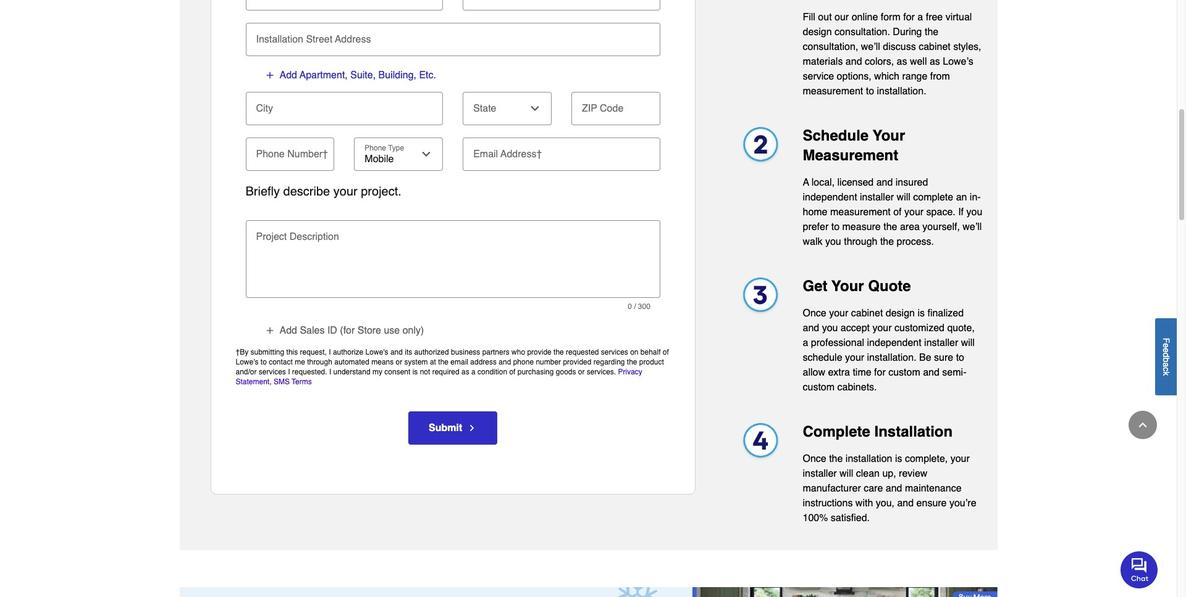 Task type: locate. For each thing, give the bounding box(es) containing it.
will inside once your cabinet design is finalized and you accept your customized quote, a professional independent installer will schedule your installation. be sure to allow extra time for custom and semi- custom cabinets.
[[961, 338, 975, 349]]

will down insured
[[897, 192, 910, 203]]

0 horizontal spatial of
[[509, 368, 515, 377]]

1 vertical spatial design
[[886, 308, 915, 319]]

1 vertical spatial is
[[412, 368, 418, 377]]

and left the its
[[390, 348, 403, 357]]

discuss
[[883, 41, 916, 52]]

lowe's
[[943, 56, 973, 67]]

installation. up time
[[867, 353, 916, 364]]

phoneNumber text field
[[250, 138, 329, 165]]

measurement inside fill out our online form for a free virtual design consultation. during the consultation, we'll discuss cabinet styles, materials and colors, as well as lowe's service options, which range from measurement to installation.
[[803, 86, 863, 97]]

0 vertical spatial services
[[601, 348, 628, 357]]

submitting
[[251, 348, 284, 357]]

1 once from the top
[[803, 308, 826, 319]]

will inside the once the installation is complete, your installer will clean up, review manufacturer care and maintenance instructions with you, and ensure you're 100% satisfied.
[[840, 469, 853, 480]]

i right requested.
[[329, 368, 331, 377]]

2 horizontal spatial as
[[930, 56, 940, 67]]

maintenance
[[905, 484, 962, 495]]

your right get
[[831, 278, 864, 295]]

2 vertical spatial installer
[[803, 469, 837, 480]]

or up consent
[[396, 358, 402, 367]]

1 horizontal spatial installer
[[860, 192, 894, 203]]

to right prefer
[[831, 222, 840, 233]]

through down measure
[[844, 236, 877, 248]]

installer inside the once the installation is complete, your installer will clean up, review manufacturer care and maintenance instructions with you, and ensure you're 100% satisfied.
[[803, 469, 837, 480]]

a down address
[[471, 368, 475, 377]]

online
[[852, 12, 878, 23]]

add
[[280, 70, 297, 81], [280, 326, 297, 337]]

0 vertical spatial installer
[[860, 192, 894, 203]]

0 horizontal spatial through
[[307, 358, 332, 367]]

lowe's up means on the bottom left
[[365, 348, 388, 357]]

of inside a local, licensed and insured independent installer will complete an in- home measurement of your space. if you prefer to measure the area yourself, we'll walk you through the process.
[[893, 207, 902, 218]]

during
[[893, 26, 922, 37]]

the down complete
[[829, 454, 843, 465]]

0 horizontal spatial services
[[259, 368, 286, 377]]

out
[[818, 12, 832, 23]]

0 horizontal spatial or
[[396, 358, 402, 367]]

manufacturer
[[803, 484, 861, 495]]

advertisement region
[[179, 588, 997, 598]]

once inside once your cabinet design is finalized and you accept your customized quote, a professional independent installer will schedule your installation. be sure to allow extra time for custom and semi- custom cabinets.
[[803, 308, 826, 319]]

measurement
[[803, 86, 863, 97], [830, 207, 891, 218]]

an icon of the number four. image
[[736, 422, 783, 464]]

1 horizontal spatial of
[[663, 348, 669, 357]]

to down the options,
[[866, 86, 874, 97]]

1 vertical spatial your
[[831, 278, 864, 295]]

or
[[396, 358, 402, 367], [578, 368, 585, 377]]

1 vertical spatial will
[[961, 338, 975, 349]]

not
[[420, 368, 430, 377]]

0 vertical spatial will
[[897, 192, 910, 203]]

privacy
[[618, 368, 642, 377]]

add left apartment,
[[280, 70, 297, 81]]

we'll inside fill out our online form for a free virtual design consultation. during the consultation, we'll discuss cabinet styles, materials and colors, as well as lowe's service options, which range from measurement to installation.
[[861, 41, 880, 52]]

cabinet up well
[[919, 41, 951, 52]]

add apartment, suite, building, etc.
[[280, 70, 436, 81]]

1 vertical spatial lowe's
[[236, 358, 259, 367]]

of up area
[[893, 207, 902, 218]]

plus image inside 'add apartment, suite, building, etc.' button
[[265, 70, 275, 80]]

c
[[1161, 367, 1171, 372]]

independent
[[803, 192, 857, 203], [867, 338, 921, 349]]

design inside once your cabinet design is finalized and you accept your customized quote, a professional independent installer will schedule your installation. be sure to allow extra time for custom and semi- custom cabinets.
[[886, 308, 915, 319]]

you,
[[876, 498, 895, 509]]

2 once from the top
[[803, 454, 826, 465]]

services up the ,
[[259, 368, 286, 377]]

plus image up submitting
[[265, 326, 275, 336]]

1 horizontal spatial through
[[844, 236, 877, 248]]

design
[[803, 26, 832, 37], [886, 308, 915, 319]]

time
[[853, 367, 871, 378]]

0 horizontal spatial your
[[831, 278, 864, 295]]

and/or
[[236, 368, 257, 377]]

briefly describe your project.
[[246, 185, 401, 199]]

0 horizontal spatial independent
[[803, 192, 857, 203]]

0 vertical spatial through
[[844, 236, 877, 248]]

a up k
[[1161, 363, 1171, 367]]

1 vertical spatial cabinet
[[851, 308, 883, 319]]

independent down customized
[[867, 338, 921, 349]]

as down discuss
[[897, 56, 907, 67]]

2 vertical spatial you
[[822, 323, 838, 334]]

2 horizontal spatial is
[[918, 308, 925, 319]]

plus image left apartment,
[[265, 70, 275, 80]]

f e e d b a c k button
[[1155, 319, 1177, 396]]

once
[[803, 308, 826, 319], [803, 454, 826, 465]]

2 vertical spatial of
[[509, 368, 515, 377]]

custom
[[888, 367, 920, 378], [803, 382, 835, 393]]

and right the you,
[[897, 498, 914, 509]]

finalized
[[927, 308, 964, 319]]

the down the free
[[925, 26, 938, 37]]

you up professional
[[822, 323, 838, 334]]

1 horizontal spatial or
[[578, 368, 585, 377]]

0 horizontal spatial design
[[803, 26, 832, 37]]

a
[[918, 12, 923, 23], [803, 338, 808, 349], [1161, 363, 1171, 367], [471, 368, 475, 377]]

0 vertical spatial your
[[873, 127, 905, 144]]

your up measurement in the right of the page
[[873, 127, 905, 144]]

0 vertical spatial you
[[966, 207, 982, 218]]

† by submitting this request, i authorize                         lowe's and its authorized business partners who                         provide the requested services on behalf of lowe's                         to contact me through automated means or system at the                         email address and phone number provided regarding the                         product and/or services i requested. i understand my                         consent is not required as a condition of purchasing                         goods or services.
[[236, 348, 669, 377]]

0 horizontal spatial lowe's
[[236, 358, 259, 367]]

is up 'up,'
[[895, 454, 902, 465]]

custom down be
[[888, 367, 920, 378]]

emailAddress text field
[[468, 138, 655, 165]]

colors,
[[865, 56, 894, 67]]

will down the quote,
[[961, 338, 975, 349]]

an
[[956, 192, 967, 203]]

be
[[919, 353, 931, 364]]

1 vertical spatial we'll
[[963, 222, 982, 233]]

0 horizontal spatial cabinet
[[851, 308, 883, 319]]

is inside the once the installation is complete, your installer will clean up, review manufacturer care and maintenance instructions with you, and ensure you're 100% satisfied.
[[895, 454, 902, 465]]

the left process.
[[880, 236, 894, 248]]

services.
[[587, 368, 616, 377]]

1 horizontal spatial independent
[[867, 338, 921, 349]]

0 horizontal spatial will
[[840, 469, 853, 480]]

and
[[846, 56, 862, 67], [876, 177, 893, 188], [803, 323, 819, 334], [390, 348, 403, 357], [499, 358, 511, 367], [923, 367, 940, 378], [886, 484, 902, 495], [897, 498, 914, 509]]

as down "email"
[[461, 368, 469, 377]]

1 vertical spatial measurement
[[830, 207, 891, 218]]

statement
[[236, 378, 269, 387]]

customized
[[895, 323, 945, 334]]

0 / 300
[[628, 303, 650, 311]]

lowe's up and/or
[[236, 358, 259, 367]]

your up area
[[904, 207, 924, 218]]

and left insured
[[876, 177, 893, 188]]

0 vertical spatial installation.
[[877, 86, 926, 97]]

0 horizontal spatial custom
[[803, 382, 835, 393]]

behalf
[[641, 348, 661, 357]]

as inside † by submitting this request, i authorize                         lowe's and its authorized business partners who                         provide the requested services on behalf of lowe's                         to contact me through automated means or system at the                         email address and phone number provided regarding the                         product and/or services i requested. i understand my                         consent is not required as a condition of purchasing                         goods or services.
[[461, 368, 469, 377]]

design down the out
[[803, 26, 832, 37]]

2 vertical spatial is
[[895, 454, 902, 465]]

consultation.
[[835, 26, 890, 37]]

plus image
[[265, 70, 275, 80], [265, 326, 275, 336]]

1 vertical spatial installer
[[924, 338, 958, 349]]

up,
[[882, 469, 896, 480]]

quote,
[[947, 323, 975, 334]]

add for add sales id (for store use only)
[[280, 326, 297, 337]]

once down get
[[803, 308, 826, 319]]

installation. inside fill out our online form for a free virtual design consultation. during the consultation, we'll discuss cabinet styles, materials and colors, as well as lowe's service options, which range from measurement to installation.
[[877, 86, 926, 97]]

2 add from the top
[[280, 326, 297, 337]]

sms
[[274, 378, 290, 387]]

cabinet up accept at right bottom
[[851, 308, 883, 319]]

your up accept at right bottom
[[829, 308, 848, 319]]

cabinet inside fill out our online form for a free virtual design consultation. during the consultation, we'll discuss cabinet styles, materials and colors, as well as lowe's service options, which range from measurement to installation.
[[919, 41, 951, 52]]

1 vertical spatial custom
[[803, 382, 835, 393]]

installation. down range
[[877, 86, 926, 97]]

0 vertical spatial of
[[893, 207, 902, 218]]

1 vertical spatial once
[[803, 454, 826, 465]]

0 vertical spatial plus image
[[265, 70, 275, 80]]

1 horizontal spatial design
[[886, 308, 915, 319]]

product
[[639, 358, 664, 367]]

measurement inside a local, licensed and insured independent installer will complete an in- home measurement of your space. if you prefer to measure the area yourself, we'll walk you through the process.
[[830, 207, 891, 218]]

e up b
[[1161, 348, 1171, 353]]

extra
[[828, 367, 850, 378]]

†
[[236, 348, 240, 357]]

you right 'if'
[[966, 207, 982, 218]]

is up customized
[[918, 308, 925, 319]]

your right the complete,
[[951, 454, 970, 465]]

submit button
[[408, 412, 497, 445]]

measurement up measure
[[830, 207, 891, 218]]

1 horizontal spatial for
[[903, 12, 915, 23]]

schedule your measurement
[[803, 127, 905, 164]]

0 vertical spatial design
[[803, 26, 832, 37]]

installer inside once your cabinet design is finalized and you accept your customized quote, a professional independent installer will schedule your installation. be sure to allow extra time for custom and semi- custom cabinets.
[[924, 338, 958, 349]]

to inside † by submitting this request, i authorize                         lowe's and its authorized business partners who                         provide the requested services on behalf of lowe's                         to contact me through automated means or system at the                         email address and phone number provided regarding the                         product and/or services i requested. i understand my                         consent is not required as a condition of purchasing                         goods or services.
[[261, 358, 267, 367]]

1 add from the top
[[280, 70, 297, 81]]

add sales id (for store use only)
[[280, 326, 424, 337]]

once up manufacturer
[[803, 454, 826, 465]]

you right walk in the top of the page
[[825, 236, 841, 248]]

will inside a local, licensed and insured independent installer will complete an in- home measurement of your space. if you prefer to measure the area yourself, we'll walk you through the process.
[[897, 192, 910, 203]]

2 horizontal spatial installer
[[924, 338, 958, 349]]

is left not
[[412, 368, 418, 377]]

your up time
[[845, 353, 864, 364]]

privacy statement
[[236, 368, 642, 387]]

1 vertical spatial installation.
[[867, 353, 916, 364]]

plus image for add sales id (for store use only)
[[265, 326, 275, 336]]

options,
[[837, 71, 871, 82]]

in-
[[970, 192, 981, 203]]

free
[[926, 12, 943, 23]]

and down be
[[923, 367, 940, 378]]

1 vertical spatial for
[[874, 367, 886, 378]]

(for
[[340, 326, 355, 337]]

0 vertical spatial cabinet
[[919, 41, 951, 52]]

of down phone
[[509, 368, 515, 377]]

its
[[405, 348, 412, 357]]

1 horizontal spatial is
[[895, 454, 902, 465]]

accept
[[841, 323, 870, 334]]

installer inside a local, licensed and insured independent installer will complete an in- home measurement of your space. if you prefer to measure the area yourself, we'll walk you through the process.
[[860, 192, 894, 203]]

1 horizontal spatial will
[[897, 192, 910, 203]]

as
[[897, 56, 907, 67], [930, 56, 940, 67], [461, 368, 469, 377]]

by
[[240, 348, 248, 357]]

as up from
[[930, 56, 940, 67]]

0 vertical spatial we'll
[[861, 41, 880, 52]]

installer up manufacturer
[[803, 469, 837, 480]]

your for quote
[[831, 278, 864, 295]]

e up d
[[1161, 343, 1171, 348]]

0 vertical spatial custom
[[888, 367, 920, 378]]

a inside once your cabinet design is finalized and you accept your customized quote, a professional independent installer will schedule your installation. be sure to allow extra time for custom and semi- custom cabinets.
[[803, 338, 808, 349]]

fill
[[803, 12, 815, 23]]

and up the options,
[[846, 56, 862, 67]]

through down request,
[[307, 358, 332, 367]]

0 vertical spatial for
[[903, 12, 915, 23]]

your inside the schedule your measurement
[[873, 127, 905, 144]]

1 horizontal spatial your
[[873, 127, 905, 144]]

we'll down consultation.
[[861, 41, 880, 52]]

2 horizontal spatial will
[[961, 338, 975, 349]]

services up regarding
[[601, 348, 628, 357]]

to
[[866, 86, 874, 97], [831, 222, 840, 233], [956, 353, 964, 364], [261, 358, 267, 367]]

will up manufacturer
[[840, 469, 853, 480]]

2 vertical spatial will
[[840, 469, 853, 480]]

add sales id (for store use only) button
[[264, 324, 425, 338]]

to up the semi-
[[956, 353, 964, 364]]

0 vertical spatial measurement
[[803, 86, 863, 97]]

design up customized
[[886, 308, 915, 319]]

2 plus image from the top
[[265, 326, 275, 336]]

1 vertical spatial of
[[663, 348, 669, 357]]

1 plus image from the top
[[265, 70, 275, 80]]

care
[[864, 484, 883, 495]]

1 horizontal spatial lowe's
[[365, 348, 388, 357]]

1 horizontal spatial we'll
[[963, 222, 982, 233]]

1 vertical spatial add
[[280, 326, 297, 337]]

installer up sure
[[924, 338, 958, 349]]

or down provided
[[578, 368, 585, 377]]

0 vertical spatial once
[[803, 308, 826, 319]]

once inside the once the installation is complete, your installer will clean up, review manufacturer care and maintenance instructions with you, and ensure you're 100% satisfied.
[[803, 454, 826, 465]]

to down submitting
[[261, 358, 267, 367]]

briefly
[[246, 185, 280, 199]]

independent down local,
[[803, 192, 857, 203]]

of right 'behalf'
[[663, 348, 669, 357]]

0 vertical spatial or
[[396, 358, 402, 367]]

your left project.
[[333, 185, 357, 199]]

1 vertical spatial independent
[[867, 338, 921, 349]]

add up this at the left of the page
[[280, 326, 297, 337]]

instructions
[[803, 498, 853, 509]]

for up during
[[903, 12, 915, 23]]

scroll to top element
[[1129, 411, 1157, 440]]

lowe's
[[365, 348, 388, 357], [236, 358, 259, 367]]

0 horizontal spatial for
[[874, 367, 886, 378]]

we'll down 'if'
[[963, 222, 982, 233]]

requested.
[[292, 368, 327, 377]]

you
[[966, 207, 982, 218], [825, 236, 841, 248], [822, 323, 838, 334]]

complete
[[803, 424, 870, 441]]

for right time
[[874, 367, 886, 378]]

i up , sms terms
[[288, 368, 290, 377]]

1 vertical spatial plus image
[[265, 326, 275, 336]]

0 horizontal spatial is
[[412, 368, 418, 377]]

0 vertical spatial independent
[[803, 192, 857, 203]]

plus image inside add sales id (for store use only) button
[[265, 326, 275, 336]]

the
[[925, 26, 938, 37], [884, 222, 897, 233], [880, 236, 894, 248], [554, 348, 564, 357], [438, 358, 448, 367], [627, 358, 637, 367], [829, 454, 843, 465]]

2 horizontal spatial of
[[893, 207, 902, 218]]

measurement down service
[[803, 86, 863, 97]]

1 vertical spatial through
[[307, 358, 332, 367]]

prefer
[[803, 222, 829, 233]]

installer down licensed
[[860, 192, 894, 203]]

custom down allow
[[803, 382, 835, 393]]

0 vertical spatial add
[[280, 70, 297, 81]]

0 vertical spatial is
[[918, 308, 925, 319]]

1 vertical spatial or
[[578, 368, 585, 377]]

a left the free
[[918, 12, 923, 23]]

we'll inside a local, licensed and insured independent installer will complete an in- home measurement of your space. if you prefer to measure the area yourself, we'll walk you through the process.
[[963, 222, 982, 233]]

installation
[[846, 454, 892, 465]]

to inside a local, licensed and insured independent installer will complete an in- home measurement of your space. if you prefer to measure the area yourself, we'll walk you through the process.
[[831, 222, 840, 233]]

1 horizontal spatial cabinet
[[919, 41, 951, 52]]

privacy statement link
[[236, 368, 642, 387]]

0 horizontal spatial we'll
[[861, 41, 880, 52]]

and inside a local, licensed and insured independent installer will complete an in- home measurement of your space. if you prefer to measure the area yourself, we'll walk you through the process.
[[876, 177, 893, 188]]

add for add apartment, suite, building, etc.
[[280, 70, 297, 81]]

,
[[269, 378, 272, 387]]

will
[[897, 192, 910, 203], [961, 338, 975, 349], [840, 469, 853, 480]]

0 horizontal spatial installer
[[803, 469, 837, 480]]

the inside fill out our online form for a free virtual design consultation. during the consultation, we'll discuss cabinet styles, materials and colors, as well as lowe's service options, which range from measurement to installation.
[[925, 26, 938, 37]]

a up schedule
[[803, 338, 808, 349]]

0 horizontal spatial as
[[461, 368, 469, 377]]



Task type: describe. For each thing, give the bounding box(es) containing it.
which
[[874, 71, 899, 82]]

yourself,
[[923, 222, 960, 233]]

cabinets.
[[837, 382, 877, 393]]

terms
[[292, 378, 312, 387]]

your inside the once the installation is complete, your installer will clean up, review manufacturer care and maintenance instructions with you, and ensure you're 100% satisfied.
[[951, 454, 970, 465]]

1 e from the top
[[1161, 343, 1171, 348]]

installer for schedule your measurement
[[860, 192, 894, 203]]

email
[[451, 358, 468, 367]]

the up "required"
[[438, 358, 448, 367]]

partners
[[482, 348, 509, 357]]

a
[[803, 177, 809, 188]]

is inside once your cabinet design is finalized and you accept your customized quote, a professional independent installer will schedule your installation. be sure to allow extra time for custom and semi- custom cabinets.
[[918, 308, 925, 319]]

d
[[1161, 353, 1171, 358]]

who
[[512, 348, 525, 357]]

required
[[432, 368, 459, 377]]

number
[[536, 358, 561, 367]]

local,
[[812, 177, 835, 188]]

project.
[[361, 185, 401, 199]]

our
[[835, 12, 849, 23]]

i right request,
[[329, 348, 331, 357]]

insured
[[896, 177, 928, 188]]

regarding
[[594, 358, 625, 367]]

once for get your quote
[[803, 308, 826, 319]]

ensure
[[916, 498, 947, 509]]

chat invite button image
[[1121, 551, 1158, 589]]

to inside once your cabinet design is finalized and you accept your customized quote, a professional independent installer will schedule your installation. be sure to allow extra time for custom and semi- custom cabinets.
[[956, 353, 964, 364]]

cabinet inside once your cabinet design is finalized and you accept your customized quote, a professional independent installer will schedule your installation. be sure to allow extra time for custom and semi- custom cabinets.
[[851, 308, 883, 319]]

fill out our online form for a free virtual design consultation. during the consultation, we'll discuss cabinet styles, materials and colors, as well as lowe's service options, which range from measurement to installation.
[[803, 12, 981, 97]]

describe
[[283, 185, 330, 199]]

zipcode text field
[[576, 92, 655, 119]]

address
[[470, 358, 497, 367]]

quote
[[868, 278, 911, 295]]

1 horizontal spatial as
[[897, 56, 907, 67]]

a local, licensed and insured independent installer will complete an in- home measurement of your space. if you prefer to measure the area yourself, we'll walk you through the process.
[[803, 177, 982, 248]]

an icon of the number two. image
[[736, 126, 783, 167]]

and inside fill out our online form for a free virtual design consultation. during the consultation, we'll discuss cabinet styles, materials and colors, as well as lowe's service options, which range from measurement to installation.
[[846, 56, 862, 67]]

chevron right image
[[467, 424, 477, 434]]

contact
[[269, 358, 293, 367]]

use
[[384, 326, 400, 337]]

projectDescription text field
[[250, 238, 655, 292]]

a inside † by submitting this request, i authorize                         lowe's and its authorized business partners who                         provide the requested services on behalf of lowe's                         to contact me through automated means or system at the                         email address and phone number provided regarding the                         product and/or services i requested. i understand my                         consent is not required as a condition of purchasing                         goods or services.
[[471, 368, 475, 377]]

once your cabinet design is finalized and you accept your customized quote, a professional independent installer will schedule your installation. be sure to allow extra time for custom and semi- custom cabinets.
[[803, 308, 975, 393]]

authorize
[[333, 348, 363, 357]]

once the installation is complete, your installer will clean up, review manufacturer care and maintenance instructions with you, and ensure you're 100% satisfied.
[[803, 454, 976, 524]]

from
[[930, 71, 950, 82]]

independent inside a local, licensed and insured independent installer will complete an in- home measurement of your space. if you prefer to measure the area yourself, we'll walk you through the process.
[[803, 192, 857, 203]]

automated
[[334, 358, 369, 367]]

the up number
[[554, 348, 564, 357]]

sms terms link
[[274, 378, 312, 387]]

you inside once your cabinet design is finalized and you accept your customized quote, a professional independent installer will schedule your installation. be sure to allow extra time for custom and semi- custom cabinets.
[[822, 323, 838, 334]]

, sms terms
[[269, 378, 312, 387]]

installer for complete installation
[[803, 469, 837, 480]]

if
[[958, 207, 964, 218]]

the up privacy on the bottom
[[627, 358, 637, 367]]

0 vertical spatial lowe's
[[365, 348, 388, 357]]

space.
[[926, 207, 955, 218]]

300
[[638, 303, 650, 311]]

satisfied.
[[831, 513, 870, 524]]

get your quote
[[803, 278, 911, 295]]

process.
[[897, 236, 934, 248]]

with
[[855, 498, 873, 509]]

is inside † by submitting this request, i authorize                         lowe's and its authorized business partners who                         provide the requested services on behalf of lowe's                         to contact me through automated means or system at the                         email address and phone number provided regarding the                         product and/or services i requested. i understand my                         consent is not required as a condition of purchasing                         goods or services.
[[412, 368, 418, 377]]

b
[[1161, 358, 1171, 363]]

request,
[[300, 348, 327, 357]]

professional
[[811, 338, 864, 349]]

system
[[404, 358, 428, 367]]

100%
[[803, 513, 828, 524]]

allow
[[803, 367, 825, 378]]

materials
[[803, 56, 843, 67]]

a inside fill out our online form for a free virtual design consultation. during the consultation, we'll discuss cabinet styles, materials and colors, as well as lowe's service options, which range from measurement to installation.
[[918, 12, 923, 23]]

clean
[[856, 469, 880, 480]]

through inside a local, licensed and insured independent installer will complete an in- home measurement of your space. if you prefer to measure the area yourself, we'll walk you through the process.
[[844, 236, 877, 248]]

semi-
[[942, 367, 966, 378]]

your inside a local, licensed and insured independent installer will complete an in- home measurement of your space. if you prefer to measure the area yourself, we'll walk you through the process.
[[904, 207, 924, 218]]

complete installation
[[803, 424, 953, 441]]

independent inside once your cabinet design is finalized and you accept your customized quote, a professional independent installer will schedule your installation. be sure to allow extra time for custom and semi- custom cabinets.
[[867, 338, 921, 349]]

an icon of the number three. image
[[736, 277, 783, 318]]

get
[[803, 278, 827, 295]]

address1 text field
[[250, 23, 655, 50]]

sales
[[300, 326, 325, 337]]

installation. inside once your cabinet design is finalized and you accept your customized quote, a professional independent installer will schedule your installation. be sure to allow extra time for custom and semi- custom cabinets.
[[867, 353, 916, 364]]

1 horizontal spatial services
[[601, 348, 628, 357]]

licensed
[[837, 177, 874, 188]]

range
[[902, 71, 927, 82]]

the left area
[[884, 222, 897, 233]]

1 vertical spatial you
[[825, 236, 841, 248]]

the inside the once the installation is complete, your installer will clean up, review manufacturer care and maintenance instructions with you, and ensure you're 100% satisfied.
[[829, 454, 843, 465]]

my
[[372, 368, 382, 377]]

city text field
[[250, 92, 438, 119]]

provided
[[563, 358, 591, 367]]

goods
[[556, 368, 576, 377]]

complete
[[913, 192, 953, 203]]

to inside fill out our online form for a free virtual design consultation. during the consultation, we'll discuss cabinet styles, materials and colors, as well as lowe's service options, which range from measurement to installation.
[[866, 86, 874, 97]]

your for measurement
[[873, 127, 905, 144]]

2 e from the top
[[1161, 348, 1171, 353]]

once for complete installation
[[803, 454, 826, 465]]

only)
[[403, 326, 424, 337]]

consent
[[384, 368, 410, 377]]

and up professional
[[803, 323, 819, 334]]

suite,
[[350, 70, 376, 81]]

will for schedule your measurement
[[897, 192, 910, 203]]

me
[[295, 358, 305, 367]]

sure
[[934, 353, 953, 364]]

f e e d b a c k
[[1161, 338, 1171, 376]]

add apartment, suite, building, etc. button
[[264, 68, 437, 82]]

and down the partners
[[499, 358, 511, 367]]

design inside fill out our online form for a free virtual design consultation. during the consultation, we'll discuss cabinet styles, materials and colors, as well as lowe's service options, which range from measurement to installation.
[[803, 26, 832, 37]]

provide
[[527, 348, 551, 357]]

means
[[371, 358, 394, 367]]

through inside † by submitting this request, i authorize                         lowe's and its authorized business partners who                         provide the requested services on behalf of lowe's                         to contact me through automated means or system at the                         email address and phone number provided regarding the                         product and/or services i requested. i understand my                         consent is not required as a condition of purchasing                         goods or services.
[[307, 358, 332, 367]]

for inside once your cabinet design is finalized and you accept your customized quote, a professional independent installer will schedule your installation. be sure to allow extra time for custom and semi- custom cabinets.
[[874, 367, 886, 378]]

purchasing
[[518, 368, 554, 377]]

k
[[1161, 372, 1171, 376]]

schedule
[[803, 353, 842, 364]]

well
[[910, 56, 927, 67]]

authorized
[[414, 348, 449, 357]]

at
[[430, 358, 436, 367]]

and down 'up,'
[[886, 484, 902, 495]]

1 horizontal spatial custom
[[888, 367, 920, 378]]

plus image for add apartment, suite, building, etc.
[[265, 70, 275, 80]]

chevron up image
[[1137, 419, 1149, 432]]

service
[[803, 71, 834, 82]]

area
[[900, 222, 920, 233]]

1 vertical spatial services
[[259, 368, 286, 377]]

form
[[881, 12, 901, 23]]

will for complete installation
[[840, 469, 853, 480]]

your right accept at right bottom
[[873, 323, 892, 334]]

for inside fill out our online form for a free virtual design consultation. during the consultation, we'll discuss cabinet styles, materials and colors, as well as lowe's service options, which range from measurement to installation.
[[903, 12, 915, 23]]

a inside 'button'
[[1161, 363, 1171, 367]]



Task type: vqa. For each thing, say whether or not it's contained in the screenshot.
left "through"
yes



